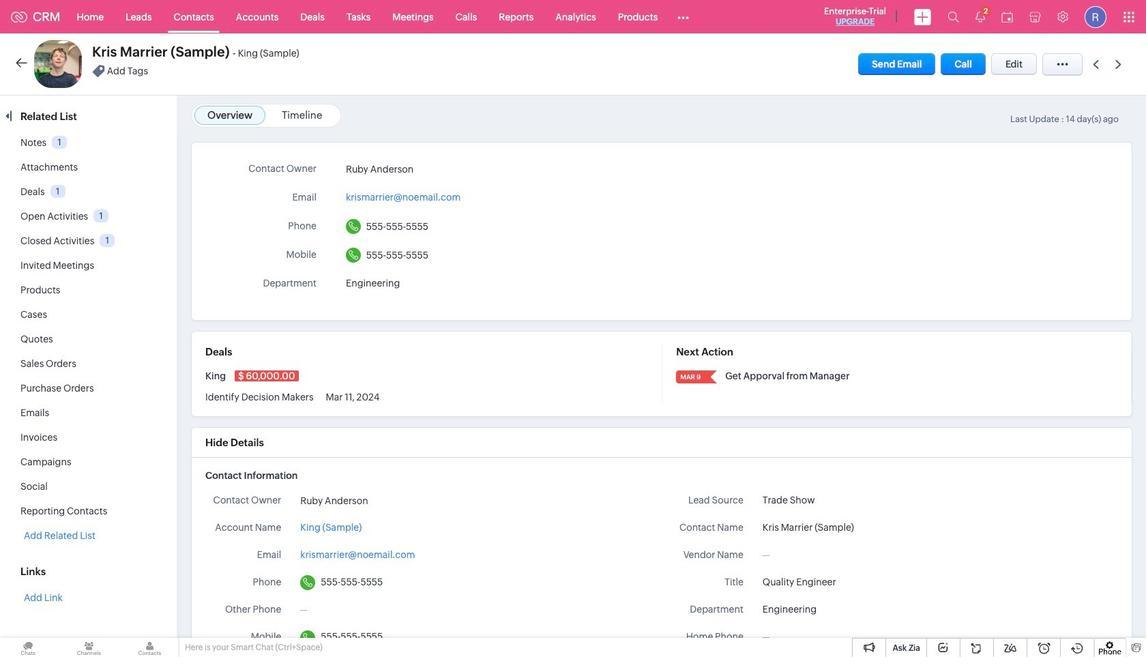 Task type: locate. For each thing, give the bounding box(es) containing it.
chats image
[[0, 638, 56, 657]]

profile image
[[1085, 6, 1107, 28]]

next record image
[[1116, 60, 1125, 69]]

previous record image
[[1094, 60, 1100, 69]]

create menu image
[[915, 9, 932, 25]]

Other Modules field
[[669, 6, 698, 28]]



Task type: describe. For each thing, give the bounding box(es) containing it.
create menu element
[[906, 0, 940, 33]]

channels image
[[61, 638, 117, 657]]

signals element
[[968, 0, 994, 33]]

calendar image
[[1002, 11, 1014, 22]]

search element
[[940, 0, 968, 33]]

profile element
[[1077, 0, 1115, 33]]

contacts image
[[122, 638, 178, 657]]

search image
[[948, 11, 960, 23]]

logo image
[[11, 11, 27, 22]]



Task type: vqa. For each thing, say whether or not it's contained in the screenshot.
field
no



